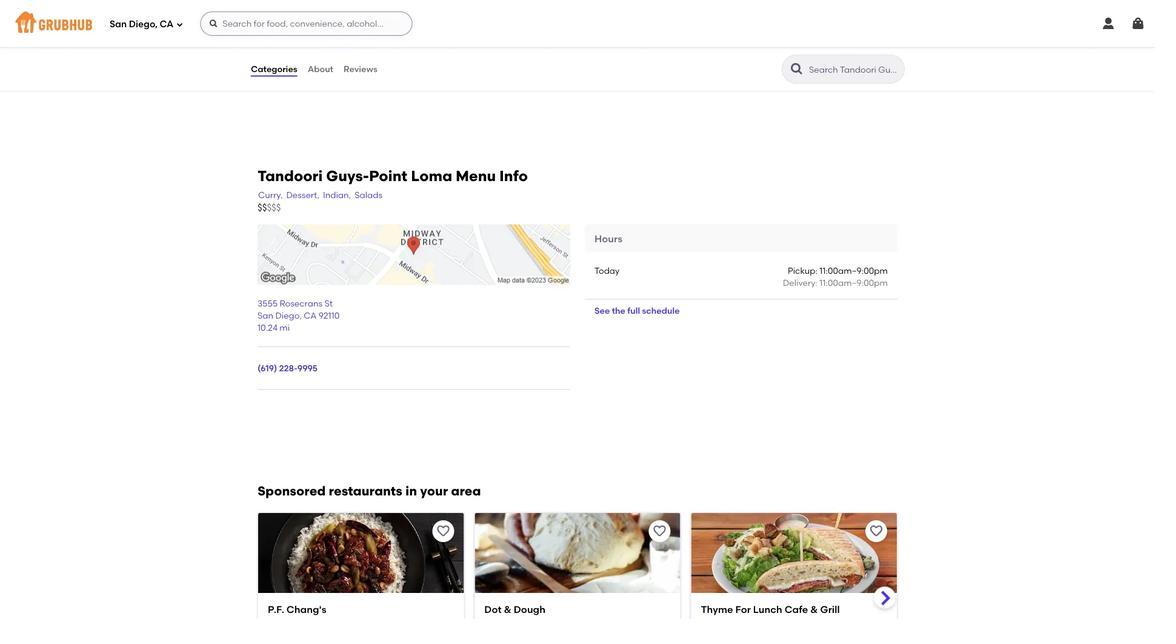 Task type: describe. For each thing, give the bounding box(es) containing it.
reviews button
[[343, 47, 378, 91]]

see
[[595, 305, 610, 316]]

see the full schedule
[[595, 305, 680, 316]]

dessert,
[[286, 190, 319, 200]]

1 save this restaurant button from the left
[[432, 520, 454, 542]]

thyme for lunch cafe & grill link
[[701, 603, 887, 616]]

dot & dough logo image
[[475, 513, 680, 615]]

save this restaurant image for dot & dough
[[653, 524, 667, 539]]

save this restaurant button for lunch
[[866, 520, 887, 542]]

the
[[612, 305, 626, 316]]

full
[[628, 305, 640, 316]]

tandoori
[[258, 167, 323, 185]]

228-
[[279, 364, 298, 374]]

chang's
[[287, 604, 326, 616]]

$2.40
[[598, 36, 621, 46]]

about button
[[307, 47, 334, 91]]

save this restaurant image
[[436, 524, 451, 539]]

hours
[[595, 233, 623, 244]]

guys-
[[326, 167, 369, 185]]

dessert, button
[[286, 188, 320, 202]]

curry, button
[[258, 188, 283, 202]]

indian, button
[[322, 188, 352, 202]]

p.f. chang's logo image
[[258, 513, 464, 615]]

Search Tandoori Guys-Point Loma search field
[[808, 64, 901, 75]]

st
[[325, 298, 333, 309]]

dot & dough link
[[485, 603, 671, 616]]

p.f.
[[268, 604, 284, 616]]

today
[[595, 266, 620, 276]]

diego,
[[129, 19, 158, 30]]

& inside "link"
[[504, 604, 512, 616]]

ca inside 3555 rosecrans st san diego , ca 92110 10.24 mi
[[304, 311, 317, 321]]

curry,
[[258, 190, 283, 200]]

menu
[[456, 167, 496, 185]]

salads button
[[354, 188, 383, 202]]

(619) 228-9995 button
[[258, 363, 318, 375]]

pickup: 11:00am–9:00pm delivery: 11:00am–9:00pm
[[783, 266, 888, 288]]

area
[[451, 483, 481, 499]]

schedule
[[642, 305, 680, 316]]

pickup:
[[788, 266, 818, 276]]

cafe
[[785, 604, 808, 616]]

,
[[300, 311, 302, 321]]

3555 rosecrans st san diego , ca 92110 10.24 mi
[[258, 298, 340, 333]]

thyme for lunch cafe & grill logo image
[[691, 513, 897, 615]]

diego
[[275, 311, 300, 321]]

your
[[420, 483, 448, 499]]

info
[[499, 167, 528, 185]]

grill
[[820, 604, 840, 616]]

9995
[[298, 364, 318, 374]]

dot & dough
[[485, 604, 545, 616]]

see the full schedule button
[[585, 300, 690, 322]]

svg image
[[1101, 16, 1116, 31]]

$$$$$
[[258, 203, 281, 213]]

2 & from the left
[[811, 604, 818, 616]]

thyme
[[701, 604, 733, 616]]

salads
[[355, 190, 383, 200]]

1 horizontal spatial svg image
[[209, 19, 218, 28]]



Task type: vqa. For each thing, say whether or not it's contained in the screenshot.
top 11:00am–9:00pm
yes



Task type: locate. For each thing, give the bounding box(es) containing it.
2 horizontal spatial save this restaurant button
[[866, 520, 887, 542]]

save this restaurant image for thyme for lunch cafe & grill
[[869, 524, 884, 539]]

92110
[[319, 311, 340, 321]]

rosecrans
[[280, 298, 322, 309]]

1 vertical spatial ca
[[304, 311, 317, 321]]

2 save this restaurant image from the left
[[869, 524, 884, 539]]

10.24
[[258, 323, 278, 333]]

1 save this restaurant image from the left
[[653, 524, 667, 539]]

0 horizontal spatial save this restaurant button
[[432, 520, 454, 542]]

main navigation navigation
[[0, 0, 1155, 47]]

(619) 228-9995
[[258, 364, 318, 374]]

loma
[[411, 167, 452, 185]]

dot
[[485, 604, 502, 616]]

about
[[308, 64, 333, 74]]

frutie
[[374, 37, 398, 47]]

restaurants
[[329, 483, 402, 499]]

tandoori guys-point loma menu info
[[258, 167, 528, 185]]

0 vertical spatial ca
[[160, 19, 174, 30]]

san inside main navigation "navigation"
[[110, 19, 127, 30]]

0 horizontal spatial svg image
[[176, 21, 183, 28]]

san inside 3555 rosecrans st san diego , ca 92110 10.24 mi
[[258, 311, 273, 321]]

$$
[[258, 203, 267, 213]]

san
[[110, 19, 127, 30], [258, 311, 273, 321]]

dough
[[514, 604, 545, 616]]

11:00am–9:00pm right delivery: at right
[[820, 278, 888, 288]]

(619)
[[258, 364, 277, 374]]

categories button
[[250, 47, 298, 91]]

1 horizontal spatial san
[[258, 311, 273, 321]]

11:00am–9:00pm
[[820, 266, 888, 276], [820, 278, 888, 288]]

thyme for lunch cafe & grill
[[701, 604, 840, 616]]

0 horizontal spatial san
[[110, 19, 127, 30]]

& right dot
[[504, 604, 512, 616]]

1 horizontal spatial ca
[[304, 311, 317, 321]]

1 horizontal spatial save this restaurant image
[[869, 524, 884, 539]]

ca inside main navigation "navigation"
[[160, 19, 174, 30]]

categories
[[251, 64, 297, 74]]

sponsored
[[258, 483, 326, 499]]

ca right diego,
[[160, 19, 174, 30]]

2 11:00am–9:00pm from the top
[[820, 278, 888, 288]]

2 horizontal spatial svg image
[[1131, 16, 1146, 31]]

curry, dessert, indian, salads
[[258, 190, 383, 200]]

1 & from the left
[[504, 604, 512, 616]]

reviews
[[344, 64, 377, 74]]

1 horizontal spatial &
[[811, 604, 818, 616]]

point
[[369, 167, 408, 185]]

save this restaurant image
[[653, 524, 667, 539], [869, 524, 884, 539]]

san left diego,
[[110, 19, 127, 30]]

sponsored restaurants in your area
[[258, 483, 481, 499]]

Search for food, convenience, alcohol... search field
[[200, 12, 412, 36]]

& left grill at the right
[[811, 604, 818, 616]]

0 horizontal spatial &
[[504, 604, 512, 616]]

save this restaurant button
[[432, 520, 454, 542], [649, 520, 671, 542], [866, 520, 887, 542]]

1 vertical spatial san
[[258, 311, 273, 321]]

11:00am–9:00pm right pickup: at the top right
[[820, 266, 888, 276]]

3555
[[258, 298, 278, 309]]

lunch
[[753, 604, 782, 616]]

save this restaurant button for dough
[[649, 520, 671, 542]]

0 horizontal spatial save this restaurant image
[[653, 524, 667, 539]]

search icon image
[[790, 62, 804, 76]]

0 vertical spatial 11:00am–9:00pm
[[820, 266, 888, 276]]

in
[[406, 483, 417, 499]]

san up 10.24
[[258, 311, 273, 321]]

&
[[504, 604, 512, 616], [811, 604, 818, 616]]

1 vertical spatial 11:00am–9:00pm
[[820, 278, 888, 288]]

ca right , on the left bottom of the page
[[304, 311, 317, 321]]

for
[[736, 604, 751, 616]]

mi
[[280, 323, 290, 333]]

3 save this restaurant button from the left
[[866, 520, 887, 542]]

p.f. chang's link
[[268, 603, 454, 616]]

delivery:
[[783, 278, 818, 288]]

0 vertical spatial san
[[110, 19, 127, 30]]

p.f. chang's
[[268, 604, 326, 616]]

san diego, ca
[[110, 19, 174, 30]]

1 11:00am–9:00pm from the top
[[820, 266, 888, 276]]

indian,
[[323, 190, 351, 200]]

2 save this restaurant button from the left
[[649, 520, 671, 542]]

svg image
[[1131, 16, 1146, 31], [209, 19, 218, 28], [176, 21, 183, 28]]

1 horizontal spatial save this restaurant button
[[649, 520, 671, 542]]

ca
[[160, 19, 174, 30], [304, 311, 317, 321]]

0 horizontal spatial ca
[[160, 19, 174, 30]]



